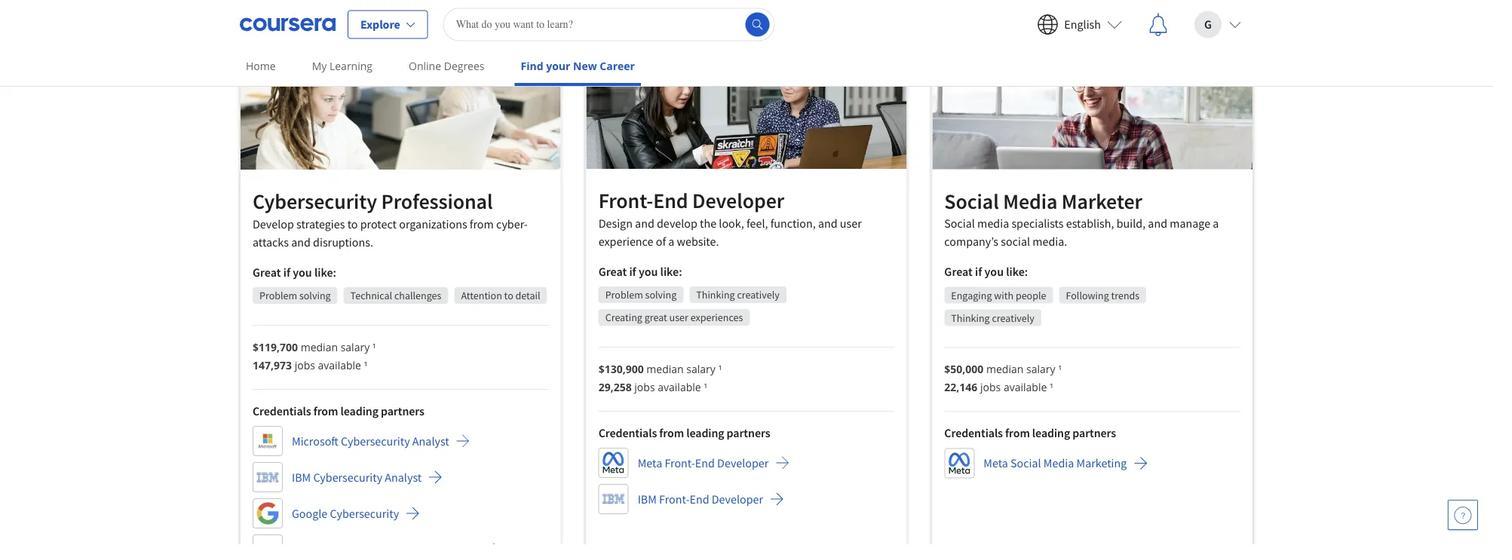 Task type: vqa. For each thing, say whether or not it's contained in the screenshot.
the G POPUP BUTTON
yes



Task type: locate. For each thing, give the bounding box(es) containing it.
credentials from leading partners for marketer
[[945, 426, 1117, 441]]

2 horizontal spatial salary
[[1027, 362, 1056, 377]]

salary down technical
[[341, 340, 370, 354]]

great
[[599, 264, 627, 279], [945, 265, 973, 280], [253, 265, 281, 280]]

if down 'attacks'
[[284, 265, 291, 280]]

leading up 'meta front-end developer'
[[687, 425, 725, 441]]

problem up creating at the bottom left of page
[[606, 288, 643, 302]]

median for marketer
[[987, 362, 1024, 377]]

cybersecurity up strategies
[[253, 188, 377, 215]]

jobs right 22,146
[[981, 380, 1001, 395]]

1 horizontal spatial available
[[658, 380, 701, 394]]

2 horizontal spatial you
[[985, 265, 1004, 280]]

available for developer
[[658, 380, 701, 394]]

0 horizontal spatial credentials from leading partners
[[253, 404, 425, 419]]

from inside cybersecurity professional develop strategies to protect organizations from cyber- attacks and disruptions.
[[470, 217, 494, 232]]

2 horizontal spatial great
[[945, 265, 973, 280]]

marketing
[[1077, 456, 1128, 471]]

professional
[[381, 188, 493, 215]]

front-end developer design and develop the look, feel, function, and user experience of a website.
[[599, 187, 862, 249]]

median right $130,900
[[647, 362, 684, 376]]

salary for developer
[[687, 362, 716, 376]]

end
[[654, 187, 689, 214], [696, 456, 715, 471], [690, 492, 710, 507]]

end for ibm
[[690, 492, 710, 507]]

2 horizontal spatial if
[[976, 265, 983, 280]]

0 vertical spatial front-
[[599, 187, 654, 214]]

great if you like: up engaging with people
[[945, 265, 1029, 280]]

thinking up experiences
[[697, 288, 735, 302]]

1 horizontal spatial partners
[[727, 425, 771, 441]]

1 horizontal spatial user
[[840, 216, 862, 231]]

cybersecurity for ibm
[[313, 470, 383, 485]]

0 vertical spatial media
[[1004, 188, 1058, 214]]

1 horizontal spatial problem
[[606, 288, 643, 302]]

social media marketer image
[[933, 38, 1253, 169]]

detail
[[516, 289, 541, 303]]

media
[[978, 216, 1010, 231]]

ibm cybersecurity analyst
[[292, 470, 422, 485]]

29,258
[[599, 380, 632, 394]]

0 horizontal spatial great
[[253, 265, 281, 280]]

google
[[292, 506, 328, 521]]

available inside $119,700 median salary ¹ 147,973 jobs available ¹
[[318, 358, 361, 372]]

design
[[599, 216, 633, 231]]

my learning
[[312, 59, 373, 73]]

jobs right 29,258
[[635, 380, 655, 394]]

cybersecurity for google
[[330, 506, 399, 521]]

if up engaging
[[976, 265, 983, 280]]

0 horizontal spatial problem
[[260, 289, 297, 303]]

trends
[[1112, 289, 1140, 302]]

degrees
[[444, 59, 485, 73]]

front- up ibm front-end developer link at the bottom
[[665, 456, 696, 471]]

2 horizontal spatial partners
[[1073, 426, 1117, 441]]

1 horizontal spatial ibm
[[638, 492, 657, 507]]

credentials for cybersecurity
[[253, 404, 311, 419]]

you
[[639, 264, 658, 279], [985, 265, 1004, 280], [293, 265, 312, 280]]

1 horizontal spatial credentials from leading partners
[[599, 425, 771, 441]]

analyst
[[413, 434, 450, 449], [385, 470, 422, 485]]

2 horizontal spatial great if you like:
[[945, 265, 1029, 280]]

0 horizontal spatial solving
[[299, 289, 331, 303]]

cybersecurity analyst image
[[241, 38, 561, 170]]

ibm cybersecurity analyst link
[[253, 463, 443, 493]]

0 horizontal spatial available
[[318, 358, 361, 372]]

0 vertical spatial a
[[1214, 216, 1220, 231]]

0 horizontal spatial great if you like:
[[253, 265, 336, 280]]

credentials down 22,146
[[945, 426, 1003, 441]]

1 horizontal spatial you
[[639, 264, 658, 279]]

great if you like: for social
[[945, 265, 1029, 280]]

None button
[[460, 0, 546, 1], [549, 0, 701, 1], [704, 0, 776, 1], [779, 0, 890, 1], [893, 0, 1034, 1], [460, 0, 546, 1], [549, 0, 701, 1], [704, 0, 776, 1], [779, 0, 890, 1], [893, 0, 1034, 1]]

developer down 'meta front-end developer'
[[712, 492, 764, 507]]

0 vertical spatial end
[[654, 187, 689, 214]]

problem up $119,700
[[260, 289, 297, 303]]

leading up meta social media marketing
[[1033, 426, 1071, 441]]

explore
[[361, 17, 400, 32]]

from up meta social media marketing link
[[1006, 426, 1031, 441]]

0 horizontal spatial thinking
[[697, 288, 735, 302]]

partners for end
[[727, 425, 771, 441]]

0 vertical spatial ibm
[[292, 470, 311, 485]]

1 vertical spatial front-
[[665, 456, 696, 471]]

great if you like: for front-
[[599, 264, 683, 279]]

media left marketing
[[1044, 456, 1075, 471]]

credentials from leading partners
[[253, 404, 425, 419], [599, 425, 771, 441], [945, 426, 1117, 441]]

develop
[[657, 216, 698, 231]]

g button
[[1183, 0, 1254, 49]]

salary inside $119,700 median salary ¹ 147,973 jobs available ¹
[[341, 340, 370, 354]]

cybersecurity down ibm cybersecurity analyst
[[330, 506, 399, 521]]

function,
[[771, 216, 816, 231]]

0 horizontal spatial meta
[[638, 456, 663, 471]]

to up disruptions.
[[348, 217, 358, 232]]

ibm down meta front-end developer link
[[638, 492, 657, 507]]

you down strategies
[[293, 265, 312, 280]]

meta
[[638, 456, 663, 471], [984, 456, 1009, 471]]

developer inside front-end developer design and develop the look, feel, function, and user experience of a website.
[[693, 187, 785, 214]]

1 vertical spatial to
[[504, 289, 514, 303]]

find your new career
[[521, 59, 635, 73]]

available right 22,146
[[1004, 380, 1048, 395]]

salary down people
[[1027, 362, 1056, 377]]

2 vertical spatial social
[[1011, 456, 1042, 471]]

1 horizontal spatial meta
[[984, 456, 1009, 471]]

None search field
[[443, 8, 775, 41]]

creatively
[[737, 288, 780, 302], [993, 311, 1035, 325]]

cybersecurity up google cybersecurity
[[313, 470, 383, 485]]

following trends
[[1067, 289, 1140, 302]]

salary for develop
[[341, 340, 370, 354]]

you for front-
[[639, 264, 658, 279]]

available right 29,258
[[658, 380, 701, 394]]

2 vertical spatial end
[[690, 492, 710, 507]]

from up meta front-end developer link
[[660, 425, 684, 441]]

ibm
[[292, 470, 311, 485], [638, 492, 657, 507]]

you up engaging with people
[[985, 265, 1004, 280]]

end inside front-end developer design and develop the look, feel, function, and user experience of a website.
[[654, 187, 689, 214]]

available inside $130,900 median salary ¹ 29,258 jobs available ¹
[[658, 380, 701, 394]]

salary inside $50,000 median salary ¹ 22,146 jobs available ¹
[[1027, 362, 1056, 377]]

¹
[[373, 340, 376, 354], [364, 358, 368, 372], [719, 362, 722, 376], [1059, 362, 1062, 377], [704, 380, 708, 394], [1050, 380, 1054, 395]]

0 horizontal spatial creatively
[[737, 288, 780, 302]]

analyst for ibm cybersecurity analyst
[[385, 470, 422, 485]]

a inside 'social media marketer social media specialists establish, build, and manage a company's social media.'
[[1214, 216, 1220, 231]]

ibm for develop
[[292, 470, 311, 485]]

1 vertical spatial ibm
[[638, 492, 657, 507]]

developer up ibm front-end developer
[[718, 456, 769, 471]]

user
[[840, 216, 862, 231], [670, 311, 689, 324]]

credentials up microsoft
[[253, 404, 311, 419]]

1 horizontal spatial great
[[599, 264, 627, 279]]

manage
[[1170, 216, 1211, 231]]

and inside 'social media marketer social media specialists establish, build, and manage a company's social media.'
[[1149, 216, 1168, 231]]

salary down experiences
[[687, 362, 716, 376]]

jobs inside $130,900 median salary ¹ 29,258 jobs available ¹
[[635, 380, 655, 394]]

technical
[[351, 289, 392, 303]]

thinking creatively up experiences
[[697, 288, 780, 302]]

developer for ibm front-end developer
[[712, 492, 764, 507]]

like: down of
[[661, 264, 683, 279]]

g
[[1205, 17, 1213, 32]]

media
[[1004, 188, 1058, 214], [1044, 456, 1075, 471]]

great down experience
[[599, 264, 627, 279]]

2 horizontal spatial jobs
[[981, 380, 1001, 395]]

if for cybersecurity
[[284, 265, 291, 280]]

1 vertical spatial thinking
[[952, 311, 990, 325]]

credentials down 29,258
[[599, 425, 657, 441]]

front- down meta front-end developer link
[[660, 492, 690, 507]]

great if you like:
[[599, 264, 683, 279], [945, 265, 1029, 280], [253, 265, 336, 280]]

1 horizontal spatial leading
[[687, 425, 725, 441]]

organizations
[[399, 217, 468, 232]]

0 horizontal spatial jobs
[[295, 358, 315, 372]]

jobs
[[295, 358, 315, 372], [635, 380, 655, 394], [981, 380, 1001, 395]]

2 horizontal spatial like:
[[1007, 265, 1029, 280]]

media up specialists
[[1004, 188, 1058, 214]]

end down 'meta front-end developer'
[[690, 492, 710, 507]]

attention
[[461, 289, 502, 303]]

$119,700 median salary ¹ 147,973 jobs available ¹
[[253, 340, 376, 372]]

developer up look,
[[693, 187, 785, 214]]

find your new career link
[[515, 49, 641, 86]]

0 horizontal spatial leading
[[341, 404, 379, 419]]

leading up the microsoft cybersecurity analyst link
[[341, 404, 379, 419]]

partners for media
[[1073, 426, 1117, 441]]

1 horizontal spatial creatively
[[993, 311, 1035, 325]]

salary inside $130,900 median salary ¹ 29,258 jobs available ¹
[[687, 362, 716, 376]]

1 horizontal spatial median
[[647, 362, 684, 376]]

2 horizontal spatial leading
[[1033, 426, 1071, 441]]

solving up great
[[646, 288, 677, 302]]

1 horizontal spatial problem solving
[[606, 288, 677, 302]]

meta social media marketing
[[984, 456, 1128, 471]]

1 vertical spatial developer
[[718, 456, 769, 471]]

1 horizontal spatial jobs
[[635, 380, 655, 394]]

feel,
[[747, 216, 768, 231]]

jobs right 147,973
[[295, 358, 315, 372]]

available
[[318, 358, 361, 372], [658, 380, 701, 394], [1004, 380, 1048, 395]]

front-
[[599, 187, 654, 214], [665, 456, 696, 471], [660, 492, 690, 507]]

0 vertical spatial developer
[[693, 187, 785, 214]]

1 vertical spatial a
[[669, 234, 675, 249]]

1 horizontal spatial great if you like:
[[599, 264, 683, 279]]

great up engaging
[[945, 265, 973, 280]]

available right 147,973
[[318, 358, 361, 372]]

1 horizontal spatial credentials
[[599, 425, 657, 441]]

salary
[[341, 340, 370, 354], [687, 362, 716, 376], [1027, 362, 1056, 377]]

0 horizontal spatial credentials
[[253, 404, 311, 419]]

to left detail
[[504, 289, 514, 303]]

credentials from leading partners up meta social media marketing link
[[945, 426, 1117, 441]]

0 horizontal spatial problem solving
[[260, 289, 331, 303]]

median
[[301, 340, 338, 354], [647, 362, 684, 376], [987, 362, 1024, 377]]

option group
[[460, 0, 1034, 1]]

online degrees link
[[403, 49, 491, 83]]

1 vertical spatial social
[[945, 216, 976, 231]]

0 horizontal spatial if
[[284, 265, 291, 280]]

partners up 'meta front-end developer'
[[727, 425, 771, 441]]

1 horizontal spatial solving
[[646, 288, 677, 302]]

the
[[700, 216, 717, 231]]

like: up with
[[1007, 265, 1029, 280]]

great for front-end developer
[[599, 264, 627, 279]]

a inside front-end developer design and develop the look, feel, function, and user experience of a website.
[[669, 234, 675, 249]]

a
[[1214, 216, 1220, 231], [669, 234, 675, 249]]

1 horizontal spatial a
[[1214, 216, 1220, 231]]

user right function,
[[840, 216, 862, 231]]

median inside $119,700 median salary ¹ 147,973 jobs available ¹
[[301, 340, 338, 354]]

problem solving
[[606, 288, 677, 302], [260, 289, 331, 303]]

a right of
[[669, 234, 675, 249]]

cybersecurity for microsoft
[[341, 434, 410, 449]]

cyber-
[[496, 217, 528, 232]]

if
[[630, 264, 637, 279], [976, 265, 983, 280], [284, 265, 291, 280]]

147,973
[[253, 358, 292, 372]]

0 horizontal spatial like:
[[315, 265, 336, 280]]

0 horizontal spatial ibm
[[292, 470, 311, 485]]

0 horizontal spatial partners
[[381, 404, 425, 419]]

1 vertical spatial user
[[670, 311, 689, 324]]

social media marketer social media specialists establish, build, and manage a company's social media.
[[945, 188, 1220, 249]]

following
[[1067, 289, 1110, 302]]

0 vertical spatial to
[[348, 217, 358, 232]]

0 horizontal spatial salary
[[341, 340, 370, 354]]

a right manage
[[1214, 216, 1220, 231]]

2 vertical spatial developer
[[712, 492, 764, 507]]

career
[[600, 59, 635, 73]]

0 horizontal spatial a
[[669, 234, 675, 249]]

available inside $50,000 median salary ¹ 22,146 jobs available ¹
[[1004, 380, 1048, 395]]

media.
[[1033, 234, 1068, 249]]

from
[[470, 217, 494, 232], [314, 404, 338, 419], [660, 425, 684, 441], [1006, 426, 1031, 441]]

median right $119,700
[[301, 340, 338, 354]]

like: down disruptions.
[[315, 265, 336, 280]]

partners up marketing
[[1073, 426, 1117, 441]]

1 vertical spatial end
[[696, 456, 715, 471]]

end up ibm front-end developer
[[696, 456, 715, 471]]

credentials
[[253, 404, 311, 419], [599, 425, 657, 441], [945, 426, 1003, 441]]

learning
[[330, 59, 373, 73]]

0 vertical spatial analyst
[[413, 434, 450, 449]]

partners for professional
[[381, 404, 425, 419]]

developer
[[693, 187, 785, 214], [718, 456, 769, 471], [712, 492, 764, 507]]

$130,900
[[599, 362, 644, 376]]

you for social
[[985, 265, 1004, 280]]

if down experience
[[630, 264, 637, 279]]

jobs inside $50,000 median salary ¹ 22,146 jobs available ¹
[[981, 380, 1001, 395]]

1 horizontal spatial to
[[504, 289, 514, 303]]

to
[[348, 217, 358, 232], [504, 289, 514, 303]]

0 horizontal spatial to
[[348, 217, 358, 232]]

credentials from leading partners up meta front-end developer link
[[599, 425, 771, 441]]

median right $50,000
[[987, 362, 1024, 377]]

2 horizontal spatial credentials from leading partners
[[945, 426, 1117, 441]]

2 horizontal spatial median
[[987, 362, 1024, 377]]

thinking
[[697, 288, 735, 302], [952, 311, 990, 325]]

engaging with people
[[952, 289, 1047, 302]]

attention to detail
[[461, 289, 541, 303]]

attacks
[[253, 235, 289, 250]]

front- up design
[[599, 187, 654, 214]]

1 vertical spatial thinking creatively
[[952, 311, 1035, 325]]

median inside $50,000 median salary ¹ 22,146 jobs available ¹
[[987, 362, 1024, 377]]

available for develop
[[318, 358, 361, 372]]

cybersecurity inside cybersecurity professional develop strategies to protect organizations from cyber- attacks and disruptions.
[[253, 188, 377, 215]]

problem for cybersecurity professional
[[260, 289, 297, 303]]

credentials from leading partners up the microsoft cybersecurity analyst link
[[253, 404, 425, 419]]

2 vertical spatial front-
[[660, 492, 690, 507]]

1 horizontal spatial if
[[630, 264, 637, 279]]

solving left technical
[[299, 289, 331, 303]]

1 horizontal spatial thinking creatively
[[952, 311, 1035, 325]]

and down strategies
[[291, 235, 311, 250]]

user right great
[[670, 311, 689, 324]]

1 horizontal spatial like:
[[661, 264, 683, 279]]

great down 'attacks'
[[253, 265, 281, 280]]

1 vertical spatial analyst
[[385, 470, 422, 485]]

cybersecurity up ibm cybersecurity analyst
[[341, 434, 410, 449]]

analyst for microsoft cybersecurity analyst
[[413, 434, 450, 449]]

front- for meta
[[665, 456, 696, 471]]

creatively down with
[[993, 311, 1035, 325]]

0 horizontal spatial user
[[670, 311, 689, 324]]

from left cyber-
[[470, 217, 494, 232]]

creatively up experiences
[[737, 288, 780, 302]]

ibm up google
[[292, 470, 311, 485]]

problem solving up $119,700
[[260, 289, 331, 303]]

1 horizontal spatial salary
[[687, 362, 716, 376]]

you for cybersecurity
[[293, 265, 312, 280]]

$50,000
[[945, 362, 984, 377]]

2 horizontal spatial available
[[1004, 380, 1048, 395]]

and
[[635, 216, 655, 231], [819, 216, 838, 231], [1149, 216, 1168, 231], [291, 235, 311, 250]]

0 vertical spatial user
[[840, 216, 862, 231]]

partners up the microsoft cybersecurity analyst on the bottom of page
[[381, 404, 425, 419]]

you down of
[[639, 264, 658, 279]]

0 vertical spatial thinking
[[697, 288, 735, 302]]

2 horizontal spatial credentials
[[945, 426, 1003, 441]]

0 horizontal spatial you
[[293, 265, 312, 280]]

microsoft cybersecurity analyst
[[292, 434, 450, 449]]

and right build,
[[1149, 216, 1168, 231]]

partners
[[381, 404, 425, 419], [727, 425, 771, 441], [1073, 426, 1117, 441]]

thinking creatively
[[697, 288, 780, 302], [952, 311, 1035, 325]]

great if you like: down experience
[[599, 264, 683, 279]]

thinking creatively down engaging with people
[[952, 311, 1035, 325]]

0 horizontal spatial thinking creatively
[[697, 288, 780, 302]]

explore button
[[348, 10, 428, 39]]

jobs inside $119,700 median salary ¹ 147,973 jobs available ¹
[[295, 358, 315, 372]]

great if you like: down 'attacks'
[[253, 265, 336, 280]]

leading for developer
[[687, 425, 725, 441]]

problem solving up great
[[606, 288, 677, 302]]

1 horizontal spatial thinking
[[952, 311, 990, 325]]

0 vertical spatial social
[[945, 188, 1000, 214]]

end up develop
[[654, 187, 689, 214]]

from up microsoft
[[314, 404, 338, 419]]

median inside $130,900 median salary ¹ 29,258 jobs available ¹
[[647, 362, 684, 376]]

0 horizontal spatial median
[[301, 340, 338, 354]]

thinking down engaging
[[952, 311, 990, 325]]



Task type: describe. For each thing, give the bounding box(es) containing it.
1 vertical spatial media
[[1044, 456, 1075, 471]]

jobs for developer
[[635, 380, 655, 394]]

establish,
[[1067, 216, 1115, 231]]

media inside 'social media marketer social media specialists establish, build, and manage a company's social media.'
[[1004, 188, 1058, 214]]

develop
[[253, 217, 294, 232]]

people
[[1016, 289, 1047, 302]]

solving for developer
[[646, 288, 677, 302]]

jobs for marketer
[[981, 380, 1001, 395]]

solving for develop
[[299, 289, 331, 303]]

from for cybersecurity professional
[[314, 404, 338, 419]]

like: for marketer
[[1007, 265, 1029, 280]]

and up experience
[[635, 216, 655, 231]]

developer for meta front-end developer
[[718, 456, 769, 471]]

of
[[656, 234, 666, 249]]

strategies
[[297, 217, 345, 232]]

22,146
[[945, 380, 978, 395]]

$50,000 median salary ¹ 22,146 jobs available ¹
[[945, 362, 1062, 395]]

new
[[573, 59, 597, 73]]

salary for marketer
[[1027, 362, 1056, 377]]

microsoft
[[292, 434, 339, 449]]

front- for ibm
[[660, 492, 690, 507]]

creating great user experiences
[[606, 311, 743, 324]]

my
[[312, 59, 327, 73]]

my learning link
[[306, 49, 379, 83]]

credentials for social
[[945, 426, 1003, 441]]

help center image
[[1455, 506, 1473, 524]]

if for front-
[[630, 264, 637, 279]]

company's
[[945, 234, 999, 249]]

experiences
[[691, 311, 743, 324]]

ibm for developer
[[638, 492, 657, 507]]

great for social media marketer
[[945, 265, 973, 280]]

creating
[[606, 311, 643, 324]]

$130,900 median salary ¹ 29,258 jobs available ¹
[[599, 362, 722, 394]]

problem solving for develop
[[260, 289, 331, 303]]

meta social media marketing link
[[945, 449, 1149, 479]]

ibm front-end developer
[[638, 492, 764, 507]]

from for social media marketer
[[1006, 426, 1031, 441]]

microsoft cybersecurity analyst link
[[253, 426, 471, 457]]

1 vertical spatial creatively
[[993, 311, 1035, 325]]

problem for front-end developer
[[606, 288, 643, 302]]

from for front-end developer
[[660, 425, 684, 441]]

median for develop
[[301, 340, 338, 354]]

home link
[[240, 49, 282, 83]]

What do you want to learn? text field
[[443, 8, 775, 41]]

credentials for front-
[[599, 425, 657, 441]]

find
[[521, 59, 544, 73]]

build,
[[1117, 216, 1146, 231]]

disruptions.
[[313, 235, 373, 250]]

great for cybersecurity professional
[[253, 265, 281, 280]]

social
[[1001, 234, 1031, 249]]

website.
[[677, 234, 719, 249]]

your
[[546, 59, 571, 73]]

0 vertical spatial thinking creatively
[[697, 288, 780, 302]]

challenges
[[395, 289, 442, 303]]

meta for social
[[984, 456, 1009, 471]]

$119,700
[[253, 340, 298, 354]]

if for social
[[976, 265, 983, 280]]

meta front-end developer link
[[599, 448, 790, 478]]

problem solving for developer
[[606, 288, 677, 302]]

great if you like: for cybersecurity
[[253, 265, 336, 280]]

google cybersecurity link
[[253, 499, 420, 529]]

great
[[645, 311, 668, 324]]

online
[[409, 59, 441, 73]]

experience
[[599, 234, 654, 249]]

coursera image
[[240, 12, 336, 37]]

meta front-end developer
[[638, 456, 769, 471]]

with
[[995, 289, 1014, 302]]

credentials from leading partners for develop
[[253, 404, 425, 419]]

leading for marketer
[[1033, 426, 1071, 441]]

jobs for develop
[[295, 358, 315, 372]]

protect
[[360, 217, 397, 232]]

front- inside front-end developer design and develop the look, feel, function, and user experience of a website.
[[599, 187, 654, 214]]

user inside front-end developer design and develop the look, feel, function, and user experience of a website.
[[840, 216, 862, 231]]

median for developer
[[647, 362, 684, 376]]

engaging
[[952, 289, 993, 302]]

google cybersecurity
[[292, 506, 399, 521]]

english
[[1065, 17, 1102, 32]]

0 vertical spatial creatively
[[737, 288, 780, 302]]

end for meta
[[696, 456, 715, 471]]

to inside cybersecurity professional develop strategies to protect organizations from cyber- attacks and disruptions.
[[348, 217, 358, 232]]

like: for developer
[[661, 264, 683, 279]]

meta for front-
[[638, 456, 663, 471]]

technical challenges
[[351, 289, 442, 303]]

specialists
[[1012, 216, 1064, 231]]

credentials from leading partners for developer
[[599, 425, 771, 441]]

and right function,
[[819, 216, 838, 231]]

available for marketer
[[1004, 380, 1048, 395]]

look,
[[719, 216, 745, 231]]

like: for develop
[[315, 265, 336, 280]]

home
[[246, 59, 276, 73]]

marketer
[[1062, 188, 1143, 214]]

online degrees
[[409, 59, 485, 73]]

leading for develop
[[341, 404, 379, 419]]

ibm front-end developer link
[[599, 484, 785, 514]]

english button
[[1026, 0, 1135, 49]]

and inside cybersecurity professional develop strategies to protect organizations from cyber- attacks and disruptions.
[[291, 235, 311, 250]]

cybersecurity professional develop strategies to protect organizations from cyber- attacks and disruptions.
[[253, 188, 528, 250]]



